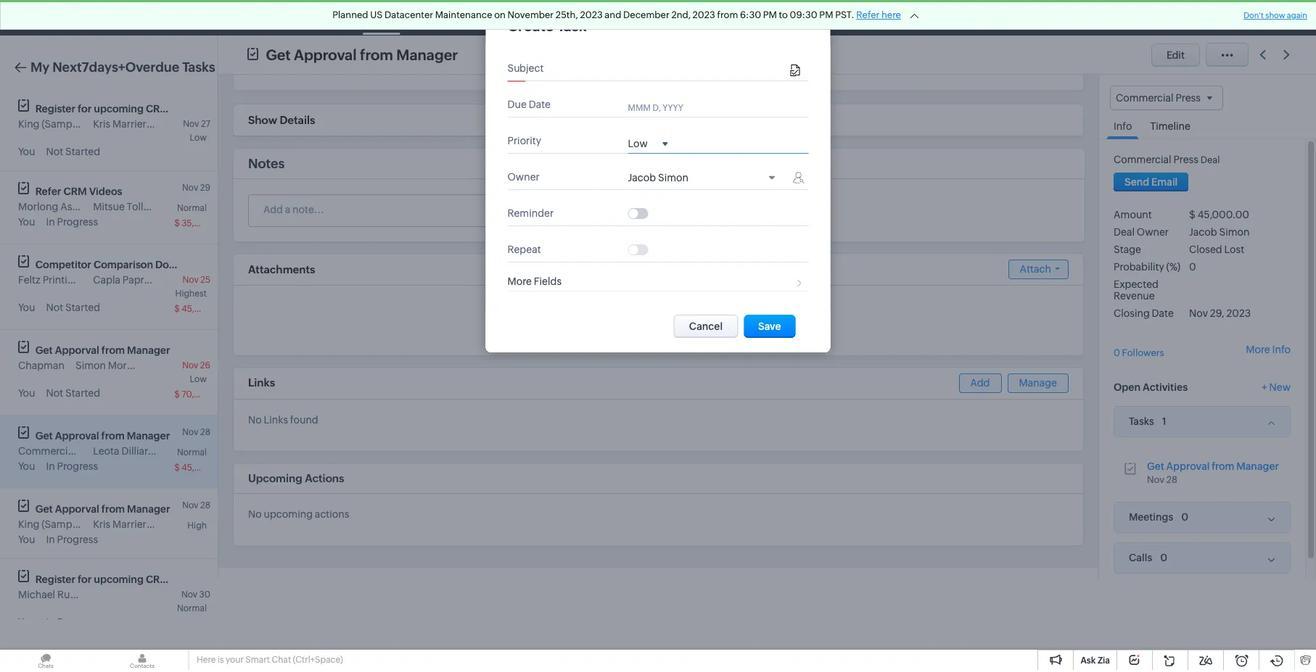 Task type: vqa. For each thing, say whether or not it's contained in the screenshot.
the topmost Press
yes



Task type: locate. For each thing, give the bounding box(es) containing it.
zia
[[1098, 656, 1110, 666]]

progress down "commercial press"
[[57, 461, 98, 472]]

progress down 'associates'
[[57, 216, 98, 228]]

started for printing
[[65, 302, 100, 313]]

low
[[190, 133, 207, 143], [628, 138, 648, 149], [190, 374, 207, 385]]

2 king from the top
[[18, 519, 40, 530]]

crm inside register for upcoming crm webinars nov 27
[[146, 103, 169, 115]]

apporval up chapman
[[55, 345, 99, 356]]

normal down 30
[[177, 604, 207, 614]]

45,000.00
[[1198, 209, 1250, 221], [182, 304, 226, 314], [182, 463, 226, 473]]

0 horizontal spatial pm
[[763, 9, 777, 20]]

nov inside competitor comparison document nov 25
[[182, 275, 199, 285]]

0 vertical spatial upcoming
[[94, 103, 144, 115]]

commercial for commercial press deal
[[1114, 154, 1172, 166]]

$ left 70,000.00
[[174, 390, 180, 400]]

deal
[[1201, 155, 1220, 166], [1114, 227, 1135, 238]]

commercial press link
[[1114, 154, 1199, 166]]

jacob up closed
[[1189, 227, 1217, 238]]

not started up "refer crm videos" at the left of page
[[46, 146, 100, 157]]

$ down highest
[[174, 304, 180, 314]]

competitor comparison document nov 25
[[35, 259, 210, 285]]

in progress for (sample)
[[46, 534, 98, 546]]

2 vertical spatial 45,000.00
[[182, 463, 226, 473]]

2 vertical spatial simon
[[75, 360, 106, 372]]

0 vertical spatial deal
[[1201, 155, 1220, 166]]

nov left 29,
[[1189, 308, 1208, 319]]

service
[[82, 274, 117, 286]]

amount
[[1114, 209, 1152, 221]]

webinars up 30
[[171, 574, 217, 586]]

analytics
[[591, 12, 634, 24]]

commercial for commercial press
[[18, 446, 76, 457]]

date right closing
[[1152, 308, 1174, 319]]

deals link
[[308, 0, 357, 35]]

0 vertical spatial jacob simon
[[628, 172, 689, 184]]

webinars up 27
[[171, 103, 217, 115]]

marrier down my next7days+overdue tasks
[[112, 118, 146, 130]]

from inside get approval from manager nov 28
[[1212, 461, 1235, 472]]

$ down leota dilliard (sample)
[[174, 463, 180, 473]]

1 vertical spatial jacob
[[1189, 227, 1217, 238]]

0 horizontal spatial owner
[[508, 171, 540, 183]]

2 for from the top
[[78, 574, 92, 586]]

$ left 35,000.00
[[174, 218, 180, 229]]

no left attachment
[[612, 315, 625, 327]]

kris down next7days+overdue
[[93, 118, 110, 130]]

king (sample) down my
[[18, 118, 83, 130]]

register down my
[[35, 103, 75, 115]]

expected
[[1114, 279, 1159, 290]]

0 vertical spatial marrier
[[112, 118, 146, 130]]

1 vertical spatial kris marrier (sample)
[[93, 519, 190, 530]]

refer crm videos
[[35, 186, 122, 197]]

4 in progress from the top
[[46, 617, 98, 628]]

1 kris from the top
[[93, 118, 110, 130]]

get approval from manager
[[266, 46, 458, 63], [35, 430, 170, 442]]

webinars inside the register for upcoming crm webinars nov 30
[[171, 574, 217, 586]]

1 in progress from the top
[[46, 216, 98, 228]]

enterprise-
[[974, 7, 1021, 17]]

0 followers
[[1114, 348, 1164, 359]]

0 horizontal spatial commercial
[[18, 446, 76, 457]]

high
[[187, 521, 207, 531]]

1 vertical spatial started
[[65, 302, 100, 313]]

1 not from the top
[[46, 146, 63, 157]]

started up "refer crm videos" at the left of page
[[65, 146, 100, 157]]

press for commercial press
[[78, 446, 103, 457]]

2 kris marrier (sample) from the top
[[93, 519, 190, 530]]

4 in from the top
[[46, 617, 55, 628]]

projects
[[844, 12, 882, 24]]

1 vertical spatial simon
[[1219, 227, 1250, 238]]

register for upcoming crm webinars nov 27
[[35, 103, 217, 129]]

1 horizontal spatial get approval from manager
[[266, 46, 458, 63]]

nov left 27
[[183, 119, 199, 129]]

0 vertical spatial started
[[65, 146, 100, 157]]

1 not started from the top
[[46, 146, 100, 157]]

low up recent last
[[628, 138, 648, 149]]

info up commercial press "link"
[[1114, 121, 1132, 132]]

task
[[557, 17, 587, 34]]

0 vertical spatial approval
[[294, 46, 357, 63]]

nov 28 down $ 70,000.00
[[182, 427, 210, 438]]

1 horizontal spatial approval
[[294, 46, 357, 63]]

normal for leota dilliard (sample)
[[177, 448, 207, 458]]

2 vertical spatial 28
[[200, 501, 210, 511]]

leota dilliard (sample)
[[93, 446, 198, 457]]

king for get apporval from manager
[[18, 519, 40, 530]]

3 normal from the top
[[177, 604, 207, 614]]

1 pm from the left
[[763, 9, 777, 20]]

you down morlong at the left of page
[[18, 216, 35, 228]]

1 horizontal spatial press
[[1174, 154, 1199, 166]]

in progress for associates
[[46, 216, 98, 228]]

1 vertical spatial 45,000.00
[[182, 304, 226, 314]]

$
[[1189, 209, 1196, 221], [174, 218, 180, 229], [174, 304, 180, 314], [174, 390, 180, 400], [174, 463, 180, 473]]

info
[[1114, 121, 1132, 132], [1272, 344, 1291, 356]]

0 horizontal spatial get approval from manager
[[35, 430, 170, 442]]

get up chapman
[[35, 345, 53, 356]]

1 vertical spatial marrier
[[112, 519, 146, 530]]

0 vertical spatial kris marrier (sample)
[[93, 118, 190, 130]]

crm down my next7days+overdue tasks
[[146, 103, 169, 115]]

3 progress from the top
[[57, 534, 98, 546]]

create task
[[508, 17, 587, 34]]

in progress down "commercial press"
[[46, 461, 98, 472]]

2 marrier from the top
[[112, 519, 146, 530]]

0 vertical spatial tasks
[[369, 12, 394, 24]]

upcoming inside the register for upcoming crm webinars nov 30
[[94, 574, 144, 586]]

1 normal from the top
[[177, 203, 207, 213]]

1 vertical spatial commercial
[[18, 446, 76, 457]]

1 vertical spatial kris
[[93, 519, 110, 530]]

3 you from the top
[[18, 302, 35, 313]]

2 vertical spatial not
[[46, 387, 63, 399]]

1 kris marrier (sample) from the top
[[93, 118, 190, 130]]

tasks right planned
[[369, 12, 394, 24]]

calls
[[485, 12, 507, 24]]

$ 45,000.00
[[1189, 209, 1250, 221], [174, 304, 226, 314], [174, 463, 226, 473]]

nov inside register for upcoming crm webinars nov 27
[[183, 119, 199, 129]]

crm inside the register for upcoming crm webinars nov 30
[[146, 574, 169, 586]]

0 horizontal spatial press
[[78, 446, 103, 457]]

normal for mitsue tollner (sample)
[[177, 203, 207, 213]]

1 vertical spatial apporval
[[55, 504, 99, 515]]

in progress for press
[[46, 461, 98, 472]]

press left dilliard on the left bottom
[[78, 446, 103, 457]]

0 horizontal spatial deal
[[1114, 227, 1135, 238]]

0 horizontal spatial info
[[1114, 121, 1132, 132]]

links
[[248, 377, 275, 389], [264, 414, 288, 426]]

you down feltz
[[18, 302, 35, 313]]

1 nov 28 from the top
[[182, 427, 210, 438]]

simon up lost
[[1219, 227, 1250, 238]]

0 vertical spatial no
[[612, 315, 625, 327]]

open activities
[[1114, 381, 1188, 393]]

2 not started from the top
[[46, 302, 100, 313]]

1 for from the top
[[78, 103, 92, 115]]

1 vertical spatial nov 28
[[182, 501, 210, 511]]

apporval for get apporval from manager nov 26
[[55, 345, 99, 356]]

started down get apporval from manager nov 26 on the bottom left
[[65, 387, 100, 399]]

register inside register for upcoming crm webinars nov 27
[[35, 103, 75, 115]]

Add a note... field
[[249, 202, 682, 217]]

info link
[[1107, 110, 1140, 139]]

simon inside field
[[658, 172, 689, 184]]

kris marrier (sample)
[[93, 118, 190, 130], [93, 519, 190, 530]]

king (sample) down get apporval from manager
[[18, 519, 83, 530]]

2 king (sample) from the top
[[18, 519, 83, 530]]

2 apporval from the top
[[55, 504, 99, 515]]

2nd,
[[671, 9, 691, 20]]

1 vertical spatial more
[[1246, 344, 1270, 356]]

edit
[[1167, 49, 1185, 61]]

nov 28 for kris marrier (sample)
[[182, 501, 210, 511]]

in down the michael
[[46, 617, 55, 628]]

0 vertical spatial not
[[46, 146, 63, 157]]

2 kris from the top
[[93, 519, 110, 530]]

2 webinars from the top
[[171, 574, 217, 586]]

show
[[248, 114, 277, 126]]

1 webinars from the top
[[171, 103, 217, 115]]

2 vertical spatial normal
[[177, 604, 207, 614]]

kris marrier (sample) down get apporval from manager
[[93, 519, 190, 530]]

low inside field
[[628, 138, 648, 149]]

1 vertical spatial refer
[[35, 186, 61, 197]]

owner down amount
[[1137, 227, 1169, 238]]

upcoming down upcoming actions
[[264, 509, 313, 520]]

2023 right 29,
[[1227, 308, 1251, 319]]

1 vertical spatial webinars
[[171, 574, 217, 586]]

refer right pst.
[[856, 9, 880, 20]]

register for upcoming crm webinars nov 30
[[35, 574, 217, 600]]

2 pm from the left
[[819, 9, 833, 20]]

1 vertical spatial approval
[[55, 430, 99, 442]]

1 started from the top
[[65, 146, 100, 157]]

1 horizontal spatial tasks
[[369, 12, 394, 24]]

notes
[[248, 156, 285, 171]]

None text field
[[628, 63, 787, 75]]

1 vertical spatial date
[[1152, 308, 1174, 319]]

get inside get apporval from manager nov 26
[[35, 345, 53, 356]]

29,
[[1210, 308, 1225, 319]]

in progress down get apporval from manager
[[46, 534, 98, 546]]

45,000.00 for competitor comparison document
[[182, 304, 226, 314]]

1 horizontal spatial pm
[[819, 9, 833, 20]]

subject name lookup image
[[791, 65, 800, 77]]

1 register from the top
[[35, 103, 75, 115]]

king down my
[[18, 118, 40, 130]]

marrier down get apporval from manager
[[112, 519, 146, 530]]

you up morlong at the left of page
[[18, 146, 35, 157]]

1 vertical spatial owner
[[1137, 227, 1169, 238]]

you up the michael
[[18, 534, 35, 546]]

not down chapman
[[46, 387, 63, 399]]

in down morlong at the left of page
[[46, 216, 55, 228]]

commercial press
[[18, 446, 103, 457]]

3 in progress from the top
[[46, 534, 98, 546]]

3 in from the top
[[46, 534, 55, 546]]

chats image
[[0, 650, 91, 670]]

next record image
[[1284, 50, 1293, 60]]

nov left 30
[[181, 590, 197, 600]]

0 vertical spatial king
[[18, 118, 40, 130]]

ask zia
[[1081, 656, 1110, 666]]

deal up stage
[[1114, 227, 1135, 238]]

morlong associates
[[18, 201, 111, 213]]

1 horizontal spatial refer
[[856, 9, 880, 20]]

info inside info link
[[1114, 121, 1132, 132]]

from
[[717, 9, 738, 20], [360, 46, 393, 63], [101, 345, 125, 356], [101, 430, 125, 442], [1212, 461, 1235, 472], [101, 504, 125, 515]]

meetings link
[[406, 0, 473, 35]]

webinars inside register for upcoming crm webinars nov 27
[[171, 103, 217, 115]]

more fields
[[508, 276, 562, 287]]

approval up "commercial press"
[[55, 430, 99, 442]]

$ for simon morasca (sample)
[[174, 390, 180, 400]]

$ 45,000.00 up closed lost
[[1189, 209, 1250, 221]]

0 vertical spatial date
[[529, 99, 551, 110]]

2 horizontal spatial approval
[[1166, 461, 1210, 472]]

$ for mitsue tollner (sample)
[[174, 218, 180, 229]]

activities
[[1143, 381, 1188, 393]]

1 vertical spatial no
[[248, 414, 262, 426]]

webinars
[[171, 103, 217, 115], [171, 574, 217, 586]]

you down chapman
[[18, 387, 35, 399]]

2 register from the top
[[35, 574, 75, 586]]

due
[[508, 99, 527, 110]]

2 started from the top
[[65, 302, 100, 313]]

low up $ 70,000.00
[[190, 374, 207, 385]]

manage link
[[1008, 374, 1069, 393]]

started down feltz printing service
[[65, 302, 100, 313]]

more left fields
[[508, 276, 532, 287]]

info up new
[[1272, 344, 1291, 356]]

attach
[[1020, 263, 1051, 275]]

analytics link
[[579, 0, 646, 35]]

contacts image
[[97, 650, 188, 670]]

tasks up 27
[[182, 60, 215, 75]]

upcoming down next7days+overdue
[[94, 103, 144, 115]]

signals element
[[1126, 0, 1154, 36]]

$ 45,000.00 down leota dilliard (sample)
[[174, 463, 226, 473]]

upcoming for started
[[94, 103, 144, 115]]

MMM d, yyyy text field
[[628, 102, 708, 113]]

1 vertical spatial jacob simon
[[1189, 227, 1250, 238]]

0 vertical spatial 0
[[1189, 261, 1196, 273]]

1 apporval from the top
[[55, 345, 99, 356]]

1 vertical spatial links
[[264, 414, 288, 426]]

upcoming inside register for upcoming crm webinars nov 27
[[94, 103, 144, 115]]

get
[[266, 46, 291, 63], [35, 345, 53, 356], [35, 430, 53, 442], [1147, 461, 1165, 472], [35, 504, 53, 515]]

1 horizontal spatial deal
[[1201, 155, 1220, 166]]

apporval down "commercial press"
[[55, 504, 99, 515]]

0 horizontal spatial 0
[[1114, 348, 1120, 359]]

7 you from the top
[[18, 617, 35, 628]]

in for commercial
[[46, 461, 55, 472]]

for inside the register for upcoming crm webinars nov 30
[[78, 574, 92, 586]]

datacenter
[[385, 9, 433, 20]]

low for webinars
[[190, 133, 207, 143]]

new
[[1270, 381, 1291, 393]]

0 vertical spatial for
[[78, 103, 92, 115]]

0 vertical spatial commercial
[[1114, 154, 1172, 166]]

progress for (sample)
[[57, 534, 98, 546]]

subject
[[508, 62, 544, 74]]

None button
[[1114, 173, 1189, 192], [674, 315, 738, 338], [1114, 173, 1189, 192], [674, 315, 738, 338]]

register for in
[[35, 574, 75, 586]]

simon down last
[[658, 172, 689, 184]]

again
[[1287, 11, 1308, 20]]

kris down get apporval from manager
[[93, 519, 110, 530]]

links left found
[[264, 414, 288, 426]]

6 you from the top
[[18, 534, 35, 546]]

27
[[201, 119, 210, 129]]

28 up high
[[200, 501, 210, 511]]

nov inside get apporval from manager nov 26
[[182, 361, 198, 371]]

deals
[[320, 12, 345, 24]]

1 horizontal spatial commercial
[[1114, 154, 1172, 166]]

for inside register for upcoming crm webinars nov 27
[[78, 103, 92, 115]]

for up ruta
[[78, 574, 92, 586]]

1 vertical spatial register
[[35, 574, 75, 586]]

nov down $ 70,000.00
[[182, 427, 198, 438]]

low down 27
[[190, 133, 207, 143]]

calls link
[[473, 0, 519, 35]]

not started down feltz printing service
[[46, 302, 100, 313]]

1 progress from the top
[[57, 216, 98, 228]]

nov down get approval from manager link
[[1147, 474, 1165, 485]]

0 vertical spatial info
[[1114, 121, 1132, 132]]

marrier for not started
[[112, 118, 146, 130]]

enterprise-trial upgrade
[[974, 7, 1040, 28]]

1 vertical spatial king
[[18, 519, 40, 530]]

0 right (%)
[[1189, 261, 1196, 273]]

create
[[508, 17, 554, 34]]

kris marrier (sample) for in progress
[[93, 519, 190, 530]]

nov left 26
[[182, 361, 198, 371]]

$ 70,000.00
[[174, 390, 225, 400]]

not down printing
[[46, 302, 63, 313]]

45,000.00 up closed lost
[[1198, 209, 1250, 221]]

0 vertical spatial jacob
[[628, 172, 656, 184]]

0 vertical spatial nov 28
[[182, 427, 210, 438]]

1 horizontal spatial simon
[[658, 172, 689, 184]]

2023 right 2nd,
[[693, 9, 715, 20]]

nov 29, 2023
[[1189, 308, 1251, 319]]

edit button
[[1152, 43, 1200, 66]]

0 vertical spatial apporval
[[55, 345, 99, 356]]

get down "commercial press"
[[35, 504, 53, 515]]

1 vertical spatial press
[[78, 446, 103, 457]]

0 vertical spatial press
[[1174, 154, 1199, 166]]

1 in from the top
[[46, 216, 55, 228]]

2 normal from the top
[[177, 448, 207, 458]]

1 vertical spatial $ 45,000.00
[[174, 304, 226, 314]]

progress
[[57, 216, 98, 228], [57, 461, 98, 472], [57, 534, 98, 546], [57, 617, 98, 628]]

don't show again
[[1244, 11, 1308, 20]]

1 king from the top
[[18, 118, 40, 130]]

28 down 70,000.00
[[200, 427, 210, 438]]

0 vertical spatial webinars
[[171, 103, 217, 115]]

0 vertical spatial more
[[508, 276, 532, 287]]

get approval from manager up leota
[[35, 430, 170, 442]]

0 vertical spatial register
[[35, 103, 75, 115]]

apporval inside get apporval from manager nov 26
[[55, 345, 99, 356]]

2 progress from the top
[[57, 461, 98, 472]]

in progress down morlong associates
[[46, 216, 98, 228]]

2 in progress from the top
[[46, 461, 98, 472]]

not started down chapman
[[46, 387, 100, 399]]

5 you from the top
[[18, 461, 35, 472]]

no left found
[[248, 414, 262, 426]]

2 nov 28 from the top
[[182, 501, 210, 511]]

nov up highest
[[182, 275, 199, 285]]

your
[[226, 655, 244, 665]]

None submit
[[744, 315, 796, 338]]

progress for associates
[[57, 216, 98, 228]]

get approval from manager link
[[1147, 461, 1279, 472]]

apporval
[[55, 345, 99, 356], [55, 504, 99, 515]]

2 not from the top
[[46, 302, 63, 313]]

jacob down recent last
[[628, 172, 656, 184]]

deal inside commercial press deal
[[1201, 155, 1220, 166]]

0 horizontal spatial jacob
[[628, 172, 656, 184]]

2 vertical spatial $ 45,000.00
[[174, 463, 226, 473]]

2 in from the top
[[46, 461, 55, 472]]

1 vertical spatial tasks
[[182, 60, 215, 75]]

(ctrl+space)
[[293, 655, 343, 665]]

1 horizontal spatial 0
[[1189, 261, 1196, 273]]

videos
[[89, 186, 122, 197]]

upcoming up michael ruta (sample) normal
[[94, 574, 144, 586]]

tasks left 1
[[1129, 416, 1154, 428]]

jacob inside field
[[628, 172, 656, 184]]

0 vertical spatial not started
[[46, 146, 100, 157]]

0 vertical spatial simon
[[658, 172, 689, 184]]

more info link
[[1246, 344, 1291, 356]]

Low field
[[628, 137, 668, 149]]

1 king (sample) from the top
[[18, 118, 83, 130]]

0 horizontal spatial 2023
[[580, 9, 603, 20]]

$ 45,000.00 down highest
[[174, 304, 226, 314]]

get approval from manager down planned
[[266, 46, 458, 63]]

normal right dilliard on the left bottom
[[177, 448, 207, 458]]

no for attachments
[[612, 315, 625, 327]]

2023 left and
[[580, 9, 603, 20]]

no
[[612, 315, 625, 327], [248, 414, 262, 426], [248, 509, 262, 520]]

$ 45,000.00 for get approval from manager
[[174, 463, 226, 473]]

document
[[155, 259, 206, 271]]

king up the michael
[[18, 519, 40, 530]]

register up ruta
[[35, 574, 75, 586]]

progress down ruta
[[57, 617, 98, 628]]

get down 1
[[1147, 461, 1165, 472]]

manager
[[396, 46, 458, 63], [127, 345, 170, 356], [127, 430, 170, 442], [1237, 461, 1279, 472], [127, 504, 170, 515]]

1 horizontal spatial date
[[1152, 308, 1174, 319]]

commercial left leota
[[18, 446, 76, 457]]

for
[[78, 103, 92, 115], [78, 574, 92, 586]]

1 vertical spatial 0
[[1114, 348, 1120, 359]]

in
[[46, 216, 55, 228], [46, 461, 55, 472], [46, 534, 55, 546], [46, 617, 55, 628]]

0 vertical spatial normal
[[177, 203, 207, 213]]

in for morlong
[[46, 216, 55, 228]]

1 horizontal spatial jacob
[[1189, 227, 1217, 238]]

in progress down ruta
[[46, 617, 98, 628]]

register for not
[[35, 103, 75, 115]]

in for king
[[46, 534, 55, 546]]

kris marrier (sample) down my next7days+overdue tasks
[[93, 118, 190, 130]]

0 vertical spatial 45,000.00
[[1198, 209, 1250, 221]]

commercial press deal
[[1114, 154, 1220, 166]]

0 vertical spatial links
[[248, 377, 275, 389]]

low for nov
[[190, 374, 207, 385]]

1 horizontal spatial more
[[1246, 344, 1270, 356]]

1 horizontal spatial owner
[[1137, 227, 1169, 238]]

register inside the register for upcoming crm webinars nov 30
[[35, 574, 75, 586]]

1 vertical spatial 28
[[1167, 474, 1178, 485]]

meetings
[[417, 12, 461, 24]]

not up "refer crm videos" at the left of page
[[46, 146, 63, 157]]

1 marrier from the top
[[112, 118, 146, 130]]

0 vertical spatial king (sample)
[[18, 118, 83, 130]]

0 horizontal spatial date
[[529, 99, 551, 110]]



Task type: describe. For each thing, give the bounding box(es) containing it.
associates
[[60, 201, 111, 213]]

0 horizontal spatial simon
[[75, 360, 106, 372]]

trial
[[1021, 7, 1040, 17]]

date for due date
[[529, 99, 551, 110]]

2 horizontal spatial simon
[[1219, 227, 1250, 238]]

2 you from the top
[[18, 216, 35, 228]]

nov left 29
[[182, 183, 198, 193]]

0 vertical spatial get approval from manager
[[266, 46, 458, 63]]

28 for leota dilliard (sample)
[[200, 427, 210, 438]]

projects link
[[832, 0, 894, 35]]

for for progress
[[78, 574, 92, 586]]

for for started
[[78, 103, 92, 115]]

4 you from the top
[[18, 387, 35, 399]]

planned
[[333, 9, 368, 20]]

nov up high
[[182, 501, 198, 511]]

signals image
[[1135, 12, 1145, 24]]

70,000.00
[[182, 390, 225, 400]]

ruta
[[57, 589, 79, 601]]

actions
[[305, 472, 344, 485]]

no attachment
[[612, 315, 684, 327]]

jacob simon inside field
[[628, 172, 689, 184]]

no links found
[[248, 414, 318, 426]]

28 for kris marrier (sample)
[[200, 501, 210, 511]]

3 started from the top
[[65, 387, 100, 399]]

nov inside get approval from manager nov 28
[[1147, 474, 1165, 485]]

25th,
[[556, 9, 578, 20]]

webinars for not started
[[171, 103, 217, 115]]

$ 45,000.00 for competitor comparison document
[[174, 304, 226, 314]]

closing date
[[1114, 308, 1174, 319]]

chapman
[[18, 360, 65, 372]]

king (sample) for not
[[18, 118, 83, 130]]

more for more fields
[[508, 276, 532, 287]]

mitsue
[[93, 201, 125, 213]]

1 horizontal spatial jacob simon
[[1189, 227, 1250, 238]]

products link
[[646, 0, 711, 35]]

25
[[200, 275, 210, 285]]

deal owner
[[1114, 227, 1169, 238]]

manager inside get approval from manager nov 28
[[1237, 461, 1279, 472]]

not started for (sample)
[[46, 146, 100, 157]]

dilliard
[[121, 446, 154, 457]]

revenue
[[1114, 290, 1155, 302]]

1 vertical spatial get approval from manager
[[35, 430, 170, 442]]

0 for 0
[[1189, 261, 1196, 273]]

search element
[[1096, 0, 1126, 36]]

timeline
[[1150, 121, 1191, 132]]

paprocki
[[122, 274, 164, 286]]

attach link
[[1008, 260, 1069, 279]]

6:30
[[740, 9, 761, 20]]

upcoming for progress
[[94, 574, 144, 586]]

(sample) inside michael ruta (sample) normal
[[81, 589, 123, 601]]

capla
[[93, 274, 120, 286]]

30
[[199, 590, 210, 600]]

competitor
[[35, 259, 91, 271]]

kris marrier (sample) for not started
[[93, 118, 190, 130]]

progress for press
[[57, 461, 98, 472]]

crm link
[[12, 10, 64, 25]]

last
[[648, 158, 666, 169]]

smart
[[246, 655, 270, 665]]

to
[[779, 9, 788, 20]]

normal inside michael ruta (sample) normal
[[177, 604, 207, 614]]

1
[[1162, 416, 1167, 427]]

1 vertical spatial deal
[[1114, 227, 1135, 238]]

leota
[[93, 446, 119, 457]]

quotes link
[[711, 0, 769, 35]]

my next7days+overdue tasks
[[30, 60, 215, 75]]

nov 28 for leota dilliard (sample)
[[182, 427, 210, 438]]

not started for printing
[[46, 302, 100, 313]]

0 vertical spatial owner
[[508, 171, 540, 183]]

press for commercial press deal
[[1174, 154, 1199, 166]]

09:30
[[790, 9, 818, 20]]

highest
[[175, 289, 207, 299]]

0 horizontal spatial approval
[[55, 430, 99, 442]]

search image
[[1105, 12, 1117, 24]]

from inside get apporval from manager nov 26
[[101, 345, 125, 356]]

probability
[[1114, 261, 1164, 273]]

capla paprocki (sample)
[[93, 274, 208, 286]]

marrier for in progress
[[112, 519, 146, 530]]

priority
[[508, 135, 541, 147]]

upcoming actions
[[248, 472, 344, 485]]

2 horizontal spatial tasks
[[1129, 416, 1154, 428]]

simon morasca (sample)
[[75, 360, 192, 372]]

crm up my
[[35, 10, 64, 25]]

2 horizontal spatial 2023
[[1227, 308, 1251, 319]]

get inside get approval from manager nov 28
[[1147, 461, 1165, 472]]

don't show again link
[[1244, 11, 1308, 20]]

services
[[781, 12, 821, 24]]

manager inside get apporval from manager nov 26
[[127, 345, 170, 356]]

0 vertical spatial $ 45,000.00
[[1189, 209, 1250, 221]]

show details
[[248, 114, 315, 126]]

crm up 'associates'
[[63, 186, 87, 197]]

previous record image
[[1260, 50, 1266, 60]]

no upcoming actions
[[248, 509, 349, 520]]

here
[[882, 9, 901, 20]]

reminder
[[508, 208, 554, 219]]

feltz printing service
[[18, 274, 117, 286]]

actions
[[315, 509, 349, 520]]

show
[[1266, 11, 1286, 20]]

Jacob Simon field
[[628, 172, 782, 186]]

2 vertical spatial no
[[248, 509, 262, 520]]

more for more info
[[1246, 344, 1270, 356]]

kris for not started
[[93, 118, 110, 130]]

printing
[[43, 274, 80, 286]]

+ new
[[1262, 381, 1291, 393]]

$ for capla paprocki (sample)
[[174, 304, 180, 314]]

3 not started from the top
[[46, 387, 100, 399]]

approval inside get approval from manager nov 28
[[1166, 461, 1210, 472]]

1 vertical spatial upcoming
[[264, 509, 313, 520]]

not for (sample)
[[46, 146, 63, 157]]

1 you from the top
[[18, 146, 35, 157]]

3 not from the top
[[46, 387, 63, 399]]

tollner
[[127, 201, 159, 213]]

details
[[280, 114, 315, 126]]

feltz
[[18, 274, 40, 286]]

$ up closed
[[1189, 209, 1196, 221]]

more info
[[1246, 344, 1291, 356]]

reports
[[531, 12, 568, 24]]

1 horizontal spatial info
[[1272, 344, 1291, 356]]

0 horizontal spatial refer
[[35, 186, 61, 197]]

morasca
[[108, 360, 148, 372]]

upcoming
[[248, 472, 303, 485]]

get up 'show details' link on the top left
[[266, 46, 291, 63]]

michael ruta (sample) normal
[[18, 589, 207, 614]]

4 progress from the top
[[57, 617, 98, 628]]

king for register for upcoming crm webinars
[[18, 118, 40, 130]]

stage
[[1114, 244, 1141, 256]]

morlong
[[18, 201, 58, 213]]

us
[[370, 9, 383, 20]]

nov 29
[[182, 183, 210, 193]]

$ for leota dilliard (sample)
[[174, 463, 180, 473]]

date for closing date
[[1152, 308, 1174, 319]]

comparison
[[94, 259, 153, 271]]

king (sample) for in
[[18, 519, 83, 530]]

kris for in progress
[[93, 519, 110, 530]]

upgrade
[[986, 18, 1028, 28]]

get up "commercial press"
[[35, 430, 53, 442]]

next7days+overdue
[[52, 60, 179, 75]]

pst.
[[835, 9, 855, 20]]

28 inside get approval from manager nov 28
[[1167, 474, 1178, 485]]

nov inside the register for upcoming crm webinars nov 30
[[181, 590, 197, 600]]

45,000.00 for get approval from manager
[[182, 463, 226, 473]]

apporval for get apporval from manager
[[55, 504, 99, 515]]

not for printing
[[46, 302, 63, 313]]

planned us datacenter maintenance on november 25th, 2023 and december 2nd, 2023 from 6:30 pm to 09:30 pm pst. refer here
[[333, 9, 901, 20]]

1 horizontal spatial 2023
[[693, 9, 715, 20]]

here is your smart chat (ctrl+space)
[[197, 655, 343, 665]]

0 for 0 followers
[[1114, 348, 1120, 359]]

no for links
[[248, 414, 262, 426]]

reports link
[[519, 0, 579, 35]]

products
[[657, 12, 700, 24]]

fields
[[534, 276, 562, 287]]

started for (sample)
[[65, 146, 100, 157]]

webinars for in progress
[[171, 574, 217, 586]]

november
[[508, 9, 554, 20]]

29
[[200, 183, 210, 193]]

get approval from manager nov 28
[[1147, 461, 1279, 485]]



